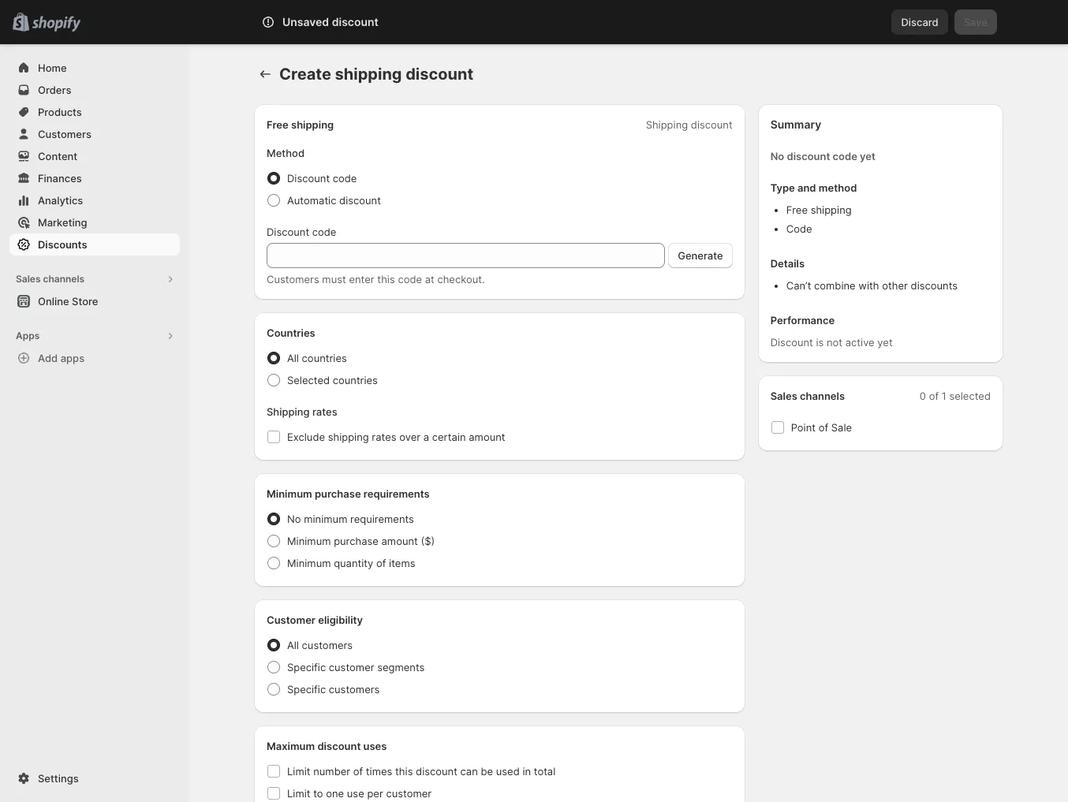 Task type: vqa. For each thing, say whether or not it's contained in the screenshot.
free shipping
yes



Task type: describe. For each thing, give the bounding box(es) containing it.
shipping for free shipping code
[[811, 204, 852, 216]]

online store
[[38, 295, 98, 308]]

checkout.
[[437, 273, 485, 286]]

other
[[882, 279, 908, 292]]

sales inside sales channels button
[[16, 273, 41, 285]]

1 horizontal spatial sales
[[770, 390, 797, 402]]

specific for specific customer segments
[[287, 661, 326, 674]]

1 horizontal spatial channels
[[800, 390, 845, 402]]

content link
[[9, 145, 180, 167]]

is
[[816, 336, 824, 349]]

total
[[534, 765, 556, 778]]

generate button
[[668, 243, 733, 268]]

and
[[797, 181, 816, 194]]

no for no minimum requirements
[[287, 513, 301, 525]]

segments
[[377, 661, 425, 674]]

all countries
[[287, 352, 347, 364]]

shipping rates
[[267, 405, 337, 418]]

in
[[523, 765, 531, 778]]

minimum for minimum purchase amount ($)
[[287, 535, 331, 547]]

0 horizontal spatial customer
[[329, 661, 374, 674]]

not
[[827, 336, 843, 349]]

unsaved discount
[[282, 15, 378, 28]]

discounts
[[38, 238, 87, 251]]

discount is not active yet
[[770, 336, 893, 349]]

used
[[496, 765, 520, 778]]

times
[[366, 765, 392, 778]]

discounts link
[[9, 233, 180, 256]]

search button
[[305, 9, 763, 35]]

all for all customers
[[287, 639, 299, 652]]

sale
[[831, 421, 852, 434]]

discard button
[[892, 9, 948, 35]]

1 vertical spatial sales channels
[[770, 390, 845, 402]]

method
[[267, 147, 305, 159]]

use
[[347, 787, 364, 800]]

minimum purchase amount ($)
[[287, 535, 435, 547]]

must
[[322, 273, 346, 286]]

add apps
[[38, 352, 84, 364]]

requirements for no minimum requirements
[[350, 513, 414, 525]]

certain
[[432, 431, 466, 443]]

eligibility
[[318, 614, 363, 626]]

($)
[[421, 535, 435, 547]]

customers for specific customers
[[329, 683, 380, 696]]

of left sale
[[819, 421, 828, 434]]

method
[[819, 181, 857, 194]]

customers for customers must enter this code at checkout.
[[267, 273, 319, 286]]

marketing link
[[9, 211, 180, 233]]

code left at
[[398, 273, 422, 286]]

purchase for requirements
[[315, 488, 361, 500]]

customers for customers
[[38, 128, 91, 140]]

active
[[845, 336, 875, 349]]

shipping for create shipping discount
[[335, 65, 402, 84]]

minimum purchase requirements
[[267, 488, 430, 500]]

online
[[38, 295, 69, 308]]

0 vertical spatial discount
[[287, 172, 330, 185]]

specific customers
[[287, 683, 380, 696]]

no discount code yet
[[770, 150, 876, 163]]

exclude
[[287, 431, 325, 443]]

discard
[[901, 16, 939, 28]]

1
[[942, 390, 946, 402]]

of left items
[[376, 557, 386, 570]]

apps
[[60, 352, 84, 364]]

0 horizontal spatial amount
[[381, 535, 418, 547]]

settings
[[38, 772, 79, 785]]

a
[[423, 431, 429, 443]]

purchase for amount
[[334, 535, 379, 547]]

online store button
[[0, 290, 189, 312]]

store
[[72, 295, 98, 308]]

maximum discount uses
[[267, 740, 387, 753]]

summary
[[770, 118, 821, 131]]

discounts
[[911, 279, 958, 292]]

countries for selected countries
[[333, 374, 378, 387]]

free for free shipping code
[[786, 204, 808, 216]]

sales channels inside sales channels button
[[16, 273, 85, 285]]

code
[[786, 222, 812, 235]]

code up automatic discount
[[333, 172, 357, 185]]

selected
[[949, 390, 991, 402]]

online store link
[[9, 290, 180, 312]]

0 vertical spatial rates
[[312, 405, 337, 418]]

limit number of times this discount can be used in total
[[287, 765, 556, 778]]

save button
[[954, 9, 997, 35]]

selected
[[287, 374, 330, 387]]

items
[[389, 557, 415, 570]]

sales channels button
[[9, 268, 180, 290]]

discount for shipping discount
[[691, 118, 733, 131]]

discount for maximum discount uses
[[317, 740, 361, 753]]

per
[[367, 787, 383, 800]]

code down automatic discount
[[312, 226, 336, 238]]

settings link
[[9, 768, 180, 790]]

no for no discount code yet
[[770, 150, 784, 163]]

exclude shipping rates over a certain amount
[[287, 431, 505, 443]]

products link
[[9, 101, 180, 123]]

limit for limit to one use per customer
[[287, 787, 310, 800]]

over
[[399, 431, 421, 443]]

be
[[481, 765, 493, 778]]

analytics link
[[9, 189, 180, 211]]



Task type: locate. For each thing, give the bounding box(es) containing it.
discount down performance
[[770, 336, 813, 349]]

0 vertical spatial no
[[770, 150, 784, 163]]

0 horizontal spatial no
[[287, 513, 301, 525]]

0 of 1 selected
[[920, 390, 991, 402]]

at
[[425, 273, 434, 286]]

0 horizontal spatial shipping
[[267, 405, 310, 418]]

generate
[[678, 249, 723, 262]]

home link
[[9, 57, 180, 79]]

requirements up minimum purchase amount ($)
[[350, 513, 414, 525]]

0 vertical spatial all
[[287, 352, 299, 364]]

customers for all customers
[[302, 639, 353, 652]]

2 vertical spatial minimum
[[287, 557, 331, 570]]

no left minimum
[[287, 513, 301, 525]]

channels up point of sale
[[800, 390, 845, 402]]

1 vertical spatial free
[[786, 204, 808, 216]]

1 vertical spatial sales
[[770, 390, 797, 402]]

finances
[[38, 172, 82, 185]]

customer down "limit number of times this discount can be used in total"
[[386, 787, 432, 800]]

1 horizontal spatial customers
[[267, 273, 319, 286]]

shipping right exclude
[[328, 431, 369, 443]]

automatic
[[287, 194, 336, 207]]

1 vertical spatial discount code
[[267, 226, 336, 238]]

one
[[326, 787, 344, 800]]

0 horizontal spatial channels
[[43, 273, 85, 285]]

orders
[[38, 84, 71, 96]]

0 vertical spatial amount
[[469, 431, 505, 443]]

1 vertical spatial minimum
[[287, 535, 331, 547]]

2 limit from the top
[[287, 787, 310, 800]]

customer
[[329, 661, 374, 674], [386, 787, 432, 800]]

specific for specific customers
[[287, 683, 326, 696]]

this right the times at the bottom
[[395, 765, 413, 778]]

limit for limit number of times this discount can be used in total
[[287, 765, 310, 778]]

1 vertical spatial countries
[[333, 374, 378, 387]]

1 vertical spatial specific
[[287, 683, 326, 696]]

marketing
[[38, 216, 87, 229]]

0 vertical spatial customer
[[329, 661, 374, 674]]

0 vertical spatial this
[[377, 273, 395, 286]]

selected countries
[[287, 374, 378, 387]]

apps button
[[9, 325, 180, 347]]

0 vertical spatial customers
[[302, 639, 353, 652]]

of left the times at the bottom
[[353, 765, 363, 778]]

0 vertical spatial limit
[[287, 765, 310, 778]]

rates
[[312, 405, 337, 418], [372, 431, 396, 443]]

1 limit from the top
[[287, 765, 310, 778]]

customers down customer eligibility on the bottom left of page
[[302, 639, 353, 652]]

discount for no discount code yet
[[787, 150, 830, 163]]

specific customer segments
[[287, 661, 425, 674]]

1 horizontal spatial sales channels
[[770, 390, 845, 402]]

limit left to
[[287, 787, 310, 800]]

1 vertical spatial customers
[[329, 683, 380, 696]]

0 vertical spatial minimum
[[267, 488, 312, 500]]

add
[[38, 352, 58, 364]]

1 horizontal spatial no
[[770, 150, 784, 163]]

with
[[859, 279, 879, 292]]

discount
[[332, 15, 378, 28], [406, 65, 473, 84], [691, 118, 733, 131], [787, 150, 830, 163], [339, 194, 381, 207], [317, 740, 361, 753], [416, 765, 457, 778]]

all down customer
[[287, 639, 299, 652]]

can
[[460, 765, 478, 778]]

minimum for minimum purchase requirements
[[267, 488, 312, 500]]

0 vertical spatial discount code
[[287, 172, 357, 185]]

can't
[[786, 279, 811, 292]]

all customers
[[287, 639, 353, 652]]

rates up exclude
[[312, 405, 337, 418]]

shipping down method
[[811, 204, 852, 216]]

point of sale
[[791, 421, 852, 434]]

shipping for shipping discount
[[646, 118, 688, 131]]

0 horizontal spatial free
[[267, 118, 289, 131]]

2 all from the top
[[287, 639, 299, 652]]

shipping for exclude shipping rates over a certain amount
[[328, 431, 369, 443]]

customer eligibility
[[267, 614, 363, 626]]

countries up selected countries
[[302, 352, 347, 364]]

no minimum requirements
[[287, 513, 414, 525]]

number
[[313, 765, 350, 778]]

limit down maximum
[[287, 765, 310, 778]]

1 horizontal spatial yet
[[877, 336, 893, 349]]

of
[[929, 390, 939, 402], [819, 421, 828, 434], [376, 557, 386, 570], [353, 765, 363, 778]]

customer up specific customers
[[329, 661, 374, 674]]

0 horizontal spatial yet
[[860, 150, 876, 163]]

0 horizontal spatial rates
[[312, 405, 337, 418]]

purchase
[[315, 488, 361, 500], [334, 535, 379, 547]]

all down countries
[[287, 352, 299, 364]]

products
[[38, 106, 82, 118]]

amount
[[469, 431, 505, 443], [381, 535, 418, 547]]

free for free shipping
[[267, 118, 289, 131]]

1 vertical spatial yet
[[877, 336, 893, 349]]

countries for all countries
[[302, 352, 347, 364]]

code
[[833, 150, 857, 163], [333, 172, 357, 185], [312, 226, 336, 238], [398, 273, 422, 286]]

specific
[[287, 661, 326, 674], [287, 683, 326, 696]]

1 vertical spatial requirements
[[350, 513, 414, 525]]

channels up 'online store'
[[43, 273, 85, 285]]

free up 'code'
[[786, 204, 808, 216]]

1 vertical spatial no
[[287, 513, 301, 525]]

minimum down minimum
[[287, 535, 331, 547]]

sales channels up point
[[770, 390, 845, 402]]

purchase up minimum
[[315, 488, 361, 500]]

1 vertical spatial customers
[[267, 273, 319, 286]]

customers left must
[[267, 273, 319, 286]]

purchase up quantity
[[334, 535, 379, 547]]

of left '1'
[[929, 390, 939, 402]]

minimum
[[267, 488, 312, 500], [287, 535, 331, 547], [287, 557, 331, 570]]

0 vertical spatial sales
[[16, 273, 41, 285]]

1 vertical spatial customer
[[386, 787, 432, 800]]

1 horizontal spatial customer
[[386, 787, 432, 800]]

1 vertical spatial amount
[[381, 535, 418, 547]]

0 horizontal spatial sales
[[16, 273, 41, 285]]

enter
[[349, 273, 374, 286]]

requirements
[[364, 488, 430, 500], [350, 513, 414, 525]]

1 horizontal spatial rates
[[372, 431, 396, 443]]

requirements for minimum purchase requirements
[[364, 488, 430, 500]]

discount for automatic discount
[[339, 194, 381, 207]]

1 specific from the top
[[287, 661, 326, 674]]

0 vertical spatial yet
[[860, 150, 876, 163]]

shipping discount
[[646, 118, 733, 131]]

0 vertical spatial free
[[267, 118, 289, 131]]

minimum left quantity
[[287, 557, 331, 570]]

0 horizontal spatial sales channels
[[16, 273, 85, 285]]

minimum for minimum quantity of items
[[287, 557, 331, 570]]

2 specific from the top
[[287, 683, 326, 696]]

code up method
[[833, 150, 857, 163]]

amount right certain
[[469, 431, 505, 443]]

1 vertical spatial this
[[395, 765, 413, 778]]

discount for unsaved discount
[[332, 15, 378, 28]]

limit
[[287, 765, 310, 778], [287, 787, 310, 800]]

1 vertical spatial discount
[[267, 226, 309, 238]]

uses
[[363, 740, 387, 753]]

0
[[920, 390, 926, 402]]

maximum
[[267, 740, 315, 753]]

1 vertical spatial all
[[287, 639, 299, 652]]

countries down all countries
[[333, 374, 378, 387]]

shopify image
[[32, 16, 81, 32]]

shipping down search
[[335, 65, 402, 84]]

orders link
[[9, 79, 180, 101]]

create
[[279, 65, 331, 84]]

free
[[267, 118, 289, 131], [786, 204, 808, 216]]

shipping
[[646, 118, 688, 131], [267, 405, 310, 418]]

can't combine with other discounts
[[786, 279, 958, 292]]

discount
[[287, 172, 330, 185], [267, 226, 309, 238], [770, 336, 813, 349]]

free shipping
[[267, 118, 334, 131]]

yet
[[860, 150, 876, 163], [877, 336, 893, 349]]

shipping up 'method'
[[291, 118, 334, 131]]

discount up automatic
[[287, 172, 330, 185]]

minimum
[[304, 513, 347, 525]]

0 vertical spatial specific
[[287, 661, 326, 674]]

1 vertical spatial channels
[[800, 390, 845, 402]]

channels
[[43, 273, 85, 285], [800, 390, 845, 402]]

type
[[770, 181, 795, 194]]

minimum up minimum
[[267, 488, 312, 500]]

1 horizontal spatial amount
[[469, 431, 505, 443]]

0 vertical spatial countries
[[302, 352, 347, 364]]

sales up point
[[770, 390, 797, 402]]

content
[[38, 150, 77, 163]]

shipping
[[335, 65, 402, 84], [291, 118, 334, 131], [811, 204, 852, 216], [328, 431, 369, 443]]

finances link
[[9, 167, 180, 189]]

1 horizontal spatial shipping
[[646, 118, 688, 131]]

1 vertical spatial rates
[[372, 431, 396, 443]]

0 horizontal spatial customers
[[38, 128, 91, 140]]

sales up online
[[16, 273, 41, 285]]

1 vertical spatial shipping
[[267, 405, 310, 418]]

Discount code text field
[[267, 243, 665, 268]]

sales channels up online
[[16, 273, 85, 285]]

this right 'enter'
[[377, 273, 395, 286]]

discount code
[[287, 172, 357, 185], [267, 226, 336, 238]]

customers down the products
[[38, 128, 91, 140]]

discount down automatic
[[267, 226, 309, 238]]

create shipping discount
[[279, 65, 473, 84]]

to
[[313, 787, 323, 800]]

free inside free shipping code
[[786, 204, 808, 216]]

this
[[377, 273, 395, 286], [395, 765, 413, 778]]

combine
[[814, 279, 856, 292]]

point
[[791, 421, 816, 434]]

all for all countries
[[287, 352, 299, 364]]

limit to one use per customer
[[287, 787, 432, 800]]

1 horizontal spatial free
[[786, 204, 808, 216]]

2 vertical spatial discount
[[770, 336, 813, 349]]

requirements up no minimum requirements
[[364, 488, 430, 500]]

customers down specific customer segments
[[329, 683, 380, 696]]

customers link
[[9, 123, 180, 145]]

channels inside button
[[43, 273, 85, 285]]

0 vertical spatial sales channels
[[16, 273, 85, 285]]

rates left over at the left bottom
[[372, 431, 396, 443]]

shipping for shipping rates
[[267, 405, 310, 418]]

no up type
[[770, 150, 784, 163]]

amount up items
[[381, 535, 418, 547]]

free up 'method'
[[267, 118, 289, 131]]

minimum quantity of items
[[287, 557, 415, 570]]

0 vertical spatial channels
[[43, 273, 85, 285]]

details
[[770, 257, 805, 270]]

0 vertical spatial shipping
[[646, 118, 688, 131]]

discount code up automatic
[[287, 172, 357, 185]]

performance
[[770, 314, 835, 327]]

1 all from the top
[[287, 352, 299, 364]]

countries
[[267, 327, 315, 339]]

add apps button
[[9, 347, 180, 369]]

shipping for free shipping
[[291, 118, 334, 131]]

automatic discount
[[287, 194, 381, 207]]

shipping inside free shipping code
[[811, 204, 852, 216]]

0 vertical spatial purchase
[[315, 488, 361, 500]]

save
[[964, 16, 988, 28]]

1 vertical spatial limit
[[287, 787, 310, 800]]

0 vertical spatial requirements
[[364, 488, 430, 500]]

0 vertical spatial customers
[[38, 128, 91, 140]]

1 vertical spatial purchase
[[334, 535, 379, 547]]

discount code down automatic
[[267, 226, 336, 238]]

unsaved
[[282, 15, 329, 28]]

type and method
[[770, 181, 857, 194]]



